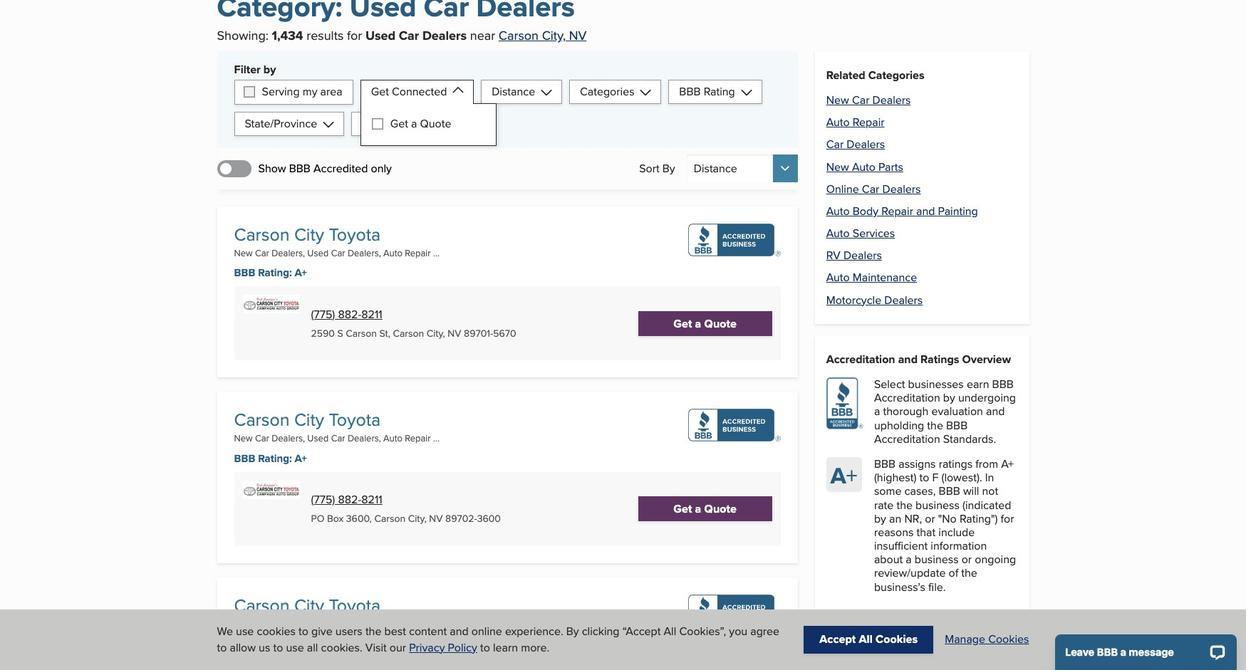 Task type: vqa. For each thing, say whether or not it's contained in the screenshot.
"landscape."
no



Task type: describe. For each thing, give the bounding box(es) containing it.
f
[[932, 470, 939, 486]]

thorough
[[883, 404, 929, 420]]

auto services link
[[826, 225, 895, 242]]

used for 1st carson city toyota link from the bottom of the page
[[307, 617, 329, 630]]

connected
[[392, 83, 447, 100]]

showing: 1,434 results for used car dealers near carson city, nv
[[217, 26, 587, 45]]

a inside filter by element
[[411, 116, 417, 132]]

8211 for (775) 882-8211 2590 s carson st , carson city, nv 89701-5670
[[361, 306, 382, 322]]

repair for first accredited business image from the bottom
[[405, 617, 431, 630]]

carson inside showing: 1,434 results for used car dealers near carson city, nv
[[499, 26, 539, 44]]

new auto parts link
[[826, 159, 903, 175]]

to left learn
[[480, 640, 490, 656]]

will
[[963, 483, 979, 500]]

businesses
[[908, 376, 964, 393]]

us
[[259, 640, 270, 656]]

to left 'give'
[[299, 624, 308, 640]]

distance inside button
[[694, 160, 737, 177]]

... for (775) 882-8211 2590 s carson st , carson city, nv 89701-5670
[[433, 247, 440, 259]]

used for carson city toyota link related to (775) 882-8211 po box 3600 , carson city, nv 89702-3600
[[307, 432, 329, 445]]

quote inside filter by element
[[420, 116, 451, 132]]

repair for accredited business image related to (775) 882-8211 2590 s carson st , carson city, nv 89701-5670
[[405, 247, 431, 259]]

state/province
[[245, 115, 317, 132]]

the inside select businesses earn bbb accreditation by undergoing a thorough evaluation and upholding the bbb accreditation standards.
[[927, 417, 943, 434]]

select businesses earn bbb accreditation by undergoing a thorough evaluation and upholding the bbb accreditation standards.
[[874, 376, 1016, 447]]

89701-
[[464, 326, 493, 340]]

a inside select businesses earn bbb accreditation by undergoing a thorough evaluation and upholding the bbb accreditation standards.
[[874, 404, 880, 420]]

from
[[976, 456, 998, 472]]

sort
[[639, 160, 660, 177]]

show bbb accredited only button
[[217, 159, 392, 178]]

by inside select businesses earn bbb accreditation by undergoing a thorough evaluation and upholding the bbb accreditation standards.
[[943, 390, 955, 406]]

ongoing
[[975, 552, 1016, 568]]

(highest)
[[874, 470, 917, 486]]

rate
[[874, 497, 894, 513]]

st
[[379, 326, 388, 340]]

carson city, nv link
[[499, 26, 587, 44]]

auto repair link
[[826, 114, 885, 130]]

didn't
[[826, 643, 874, 669]]

accreditation and ratings overview
[[826, 351, 1011, 368]]

serving my area
[[262, 83, 343, 100]]

manage cookies button
[[945, 632, 1029, 648]]

include
[[939, 524, 975, 541]]

maintenance
[[853, 270, 917, 286]]

carson city toyota new car dealers, used car dealers, auto repair ... bbb rating: a+ for (775) 882-8211 po box 3600 , carson city, nv 89702-3600
[[234, 407, 440, 466]]

accept
[[820, 632, 856, 648]]

get connected
[[371, 83, 447, 100]]

nv for dealers
[[569, 26, 587, 44]]

were
[[860, 664, 900, 670]]

"accept
[[622, 624, 661, 640]]

nr,
[[904, 511, 922, 527]]

related categories
[[826, 67, 924, 83]]

manage
[[945, 632, 985, 648]]

online
[[826, 181, 859, 197]]

assigns
[[899, 456, 936, 472]]

+
[[846, 459, 857, 491]]

882- for (775) 882-8211 2590 s carson st , carson city, nv 89701-5670
[[338, 306, 361, 322]]

business inside didn't find the business you were looking for?
[[945, 643, 1016, 669]]

overview
[[962, 351, 1011, 368]]

all
[[307, 640, 318, 656]]

a inside bbb assigns ratings from a+ (highest) to f (lowest). in some cases, bbb will not rate the business (indicated by an nr, or "no rating") for reasons that include insufficient information about a business or ongoing review/update of the business's file.
[[906, 552, 912, 568]]

earn
[[967, 376, 989, 393]]

"no
[[938, 511, 957, 527]]

learn
[[493, 640, 518, 656]]

didn't find the business you were looking for?
[[826, 643, 1016, 670]]

quote for (775) 882-8211 2590 s carson st , carson city, nv 89701-5670
[[704, 315, 737, 332]]

0 vertical spatial by
[[662, 160, 675, 177]]

an
[[889, 511, 901, 527]]

new for accredited business image related to (775) 882-8211 2590 s carson st , carson city, nv 89701-5670
[[234, 247, 253, 259]]

the inside we use cookies to give users the best content and online experience. by clicking "accept all cookies", you agree to allow us to use all cookies. visit our
[[365, 624, 381, 640]]

ratings
[[939, 456, 973, 472]]

for?
[[969, 664, 1000, 670]]

experience.
[[505, 624, 563, 640]]

my
[[303, 83, 317, 100]]

car dealers link
[[826, 136, 885, 153]]

a +
[[831, 459, 857, 492]]

show for show only
[[362, 115, 390, 132]]

accredited business image for (775) 882-8211 2590 s carson st , carson city, nv 89701-5670
[[688, 224, 781, 257]]

3 rating: from the top
[[258, 636, 292, 652]]

(775) for (775) 882-8211 po box 3600 , carson city, nv 89702-3600
[[311, 491, 335, 508]]

showing:
[[217, 26, 269, 44]]

near
[[470, 26, 495, 44]]

users
[[335, 624, 362, 640]]

a+ for (775) 882-8211 2590 s carson st , carson city, nv 89701-5670 carson city toyota link
[[295, 265, 307, 281]]

accredited
[[314, 160, 368, 177]]

our
[[390, 640, 406, 656]]

show only
[[362, 115, 416, 132]]

cookies",
[[679, 624, 726, 640]]

only
[[371, 160, 392, 177]]

not
[[982, 483, 998, 500]]

to left allow
[[217, 640, 227, 656]]

repair down the new car dealers "link" on the top right of the page
[[853, 114, 885, 130]]

all inside button
[[859, 632, 873, 648]]

select
[[874, 376, 905, 393]]

filter
[[234, 61, 261, 77]]

filter by
[[234, 61, 276, 77]]

motorcycle
[[826, 292, 881, 308]]

bbb inside filter by element
[[679, 83, 701, 100]]

clicking
[[582, 624, 620, 640]]

(775) for (775) 882-8211 2590 s carson st , carson city, nv 89701-5670
[[311, 306, 335, 322]]

3 carson city toyota link from the top
[[234, 592, 381, 618]]

carson inside (775) 882-8211 po box 3600 , carson city, nv 89702-3600
[[374, 511, 405, 526]]

repair right body
[[881, 203, 913, 219]]

0 horizontal spatial or
[[925, 511, 935, 527]]

find
[[879, 643, 910, 669]]

dealers up auto body repair and painting link
[[882, 181, 921, 197]]

the inside didn't find the business you were looking for?
[[914, 643, 940, 669]]

get a quote inside filter by element
[[390, 116, 451, 132]]

cookies inside button
[[876, 632, 918, 648]]

new car dealers link
[[826, 92, 911, 108]]

all inside we use cookies to give users the best content and online experience. by clicking "accept all cookies", you agree to allow us to use all cookies. visit our
[[664, 624, 676, 640]]

1 horizontal spatial categories
[[868, 67, 924, 83]]

sort by
[[639, 160, 675, 177]]

, inside (775) 882-8211 po box 3600 , carson city, nv 89702-3600
[[369, 511, 372, 526]]

rating")
[[960, 511, 998, 527]]

rating
[[704, 83, 735, 100]]

... for (775) 882-8211 po box 3600 , carson city, nv 89702-3600
[[433, 432, 440, 445]]

reasons
[[874, 524, 914, 541]]



Task type: locate. For each thing, give the bounding box(es) containing it.
0 vertical spatial ,
[[388, 326, 390, 340]]

0 horizontal spatial distance
[[492, 83, 535, 100]]

(775) 882-8211 po box 3600 , carson city, nv 89702-3600
[[311, 491, 501, 526]]

for
[[347, 26, 362, 44], [1001, 511, 1014, 527]]

1 vertical spatial ,
[[369, 511, 372, 526]]

city, inside showing: 1,434 results for used car dealers near carson city, nv
[[542, 26, 566, 44]]

1 vertical spatial 882-
[[338, 491, 361, 508]]

8211 inside (775) 882-8211 po box 3600 , carson city, nv 89702-3600
[[361, 491, 382, 508]]

0 vertical spatial toyota
[[329, 222, 381, 247]]

, inside the (775) 882-8211 2590 s carson st , carson city, nv 89701-5670
[[388, 326, 390, 340]]

2 vertical spatial by
[[874, 511, 886, 527]]

0 horizontal spatial ,
[[369, 511, 372, 526]]

0 horizontal spatial you
[[729, 624, 747, 640]]

or right nr,
[[925, 511, 935, 527]]

use right we
[[236, 624, 254, 640]]

Sort By button
[[687, 155, 798, 183]]

1 vertical spatial get a quote link
[[638, 497, 772, 522]]

related
[[826, 67, 865, 83]]

2 vertical spatial accreditation
[[874, 431, 940, 447]]

0 vertical spatial rating:
[[258, 265, 292, 281]]

carson
[[499, 26, 539, 44], [234, 222, 290, 247], [346, 326, 377, 340], [393, 326, 424, 340], [234, 407, 290, 433], [374, 511, 405, 526], [234, 592, 290, 618]]

1 vertical spatial accreditation
[[874, 390, 940, 406]]

po
[[311, 511, 324, 526]]

carson city toyota new car dealers, used car dealers, auto repair ... bbb rating: a+ for (775) 882-8211 2590 s carson st , carson city, nv 89701-5670
[[234, 222, 440, 281]]

parts
[[878, 159, 903, 175]]

1 vertical spatial accredited business image
[[688, 409, 781, 442]]

toyota for (775) 882-8211 po box 3600 , carson city, nv 89702-3600
[[329, 407, 381, 433]]

get a quote link for (775) 882-8211 2590 s carson st , carson city, nv 89701-5670
[[638, 311, 772, 336]]

1 vertical spatial business
[[915, 552, 959, 568]]

(775) 882-8211 link up s
[[311, 306, 382, 322]]

give
[[311, 624, 333, 640]]

rating: for (775) 882-8211 2590 s carson st , carson city, nv 89701-5670
[[258, 265, 292, 281]]

cookies
[[257, 624, 296, 640]]

nv inside showing: 1,434 results for used car dealers near carson city, nv
[[569, 26, 587, 44]]

ratings
[[921, 351, 959, 368]]

3 toyota from the top
[[329, 592, 381, 618]]

0 vertical spatial get a quote link
[[638, 311, 772, 336]]

the right the of
[[961, 565, 977, 582]]

we use cookies to give users the best content and online experience. by clicking "accept all cookies", you agree to allow us to use all cookies. visit our
[[217, 624, 780, 656]]

information
[[931, 538, 987, 554]]

new for accredited business image corresponding to (775) 882-8211 po box 3600 , carson city, nv 89702-3600
[[234, 432, 253, 445]]

1 cookies from the left
[[876, 632, 918, 648]]

accredited business image for (775) 882-8211 po box 3600 , carson city, nv 89702-3600
[[688, 409, 781, 442]]

city for (775) 882-8211 2590 s carson st , carson city, nv 89701-5670
[[294, 222, 324, 247]]

repair up privacy
[[405, 617, 431, 630]]

new
[[826, 92, 849, 108], [826, 159, 849, 175], [234, 247, 253, 259], [234, 432, 253, 445], [234, 617, 253, 630]]

882- inside (775) 882-8211 po box 3600 , carson city, nv 89702-3600
[[338, 491, 361, 508]]

painting
[[938, 203, 978, 219]]

by left an
[[874, 511, 886, 527]]

2 882- from the top
[[338, 491, 361, 508]]

1 vertical spatial (775) 882-8211 link
[[311, 491, 382, 508]]

nv inside the (775) 882-8211 2590 s carson st , carson city, nv 89701-5670
[[448, 326, 461, 340]]

and left the online
[[450, 624, 469, 640]]

0 vertical spatial quote
[[420, 116, 451, 132]]

1 vertical spatial city
[[294, 407, 324, 433]]

city, inside (775) 882-8211 po box 3600 , carson city, nv 89702-3600
[[408, 511, 427, 526]]

1 carson city toyota new car dealers, used car dealers, auto repair ... bbb rating: a+ from the top
[[234, 222, 440, 281]]

use left the all
[[286, 640, 304, 656]]

1 (775) 882-8211 link from the top
[[311, 306, 382, 322]]

2 cookies from the left
[[988, 632, 1029, 648]]

business's
[[874, 579, 925, 595]]

0 vertical spatial city
[[294, 222, 324, 247]]

0 vertical spatial you
[[729, 624, 747, 640]]

the left best
[[365, 624, 381, 640]]

0 vertical spatial ...
[[433, 247, 440, 259]]

city, for dealers
[[542, 26, 566, 44]]

0 horizontal spatial use
[[236, 624, 254, 640]]

(775) 882-8211 2590 s carson st , carson city, nv 89701-5670
[[311, 306, 516, 340]]

1 horizontal spatial ,
[[388, 326, 390, 340]]

(775) 882-8211 link for (775) 882-8211 po box 3600 , carson city, nv 89702-3600
[[311, 491, 382, 508]]

get a quote for (775) 882-8211 2590 s carson st , carson city, nv 89701-5670
[[674, 315, 737, 332]]

(775) up 2590
[[311, 306, 335, 322]]

3 city from the top
[[294, 592, 324, 618]]

1 ... from the top
[[433, 247, 440, 259]]

1 horizontal spatial cookies
[[988, 632, 1029, 648]]

8211 for (775) 882-8211 po box 3600 , carson city, nv 89702-3600
[[361, 491, 382, 508]]

2 city from the top
[[294, 407, 324, 433]]

accreditation up select
[[826, 351, 895, 368]]

to inside bbb assigns ratings from a+ (highest) to f (lowest). in some cases, bbb will not rate the business (indicated by an nr, or "no rating") for reasons that include insufficient information about a business or ongoing review/update of the business's file.
[[919, 470, 929, 486]]

1 horizontal spatial show
[[362, 115, 390, 132]]

, right box
[[369, 511, 372, 526]]

0 vertical spatial carson city toyota link
[[234, 222, 381, 247]]

2 get a quote link from the top
[[638, 497, 772, 522]]

to right us
[[273, 640, 283, 656]]

2 vertical spatial quote
[[704, 501, 737, 517]]

for right results in the left top of the page
[[347, 26, 362, 44]]

nv
[[569, 26, 587, 44], [448, 326, 461, 340], [429, 511, 443, 526]]

categories inside filter by element
[[580, 83, 635, 100]]

(775) inside (775) 882-8211 po box 3600 , carson city, nv 89702-3600
[[311, 491, 335, 508]]

a
[[831, 459, 846, 492]]

accreditation up upholding
[[874, 390, 940, 406]]

2 accredited business image from the top
[[688, 409, 781, 442]]

carson city toyota link for (775) 882-8211 2590 s carson st , carson city, nv 89701-5670
[[234, 222, 381, 247]]

city, for st
[[427, 326, 445, 340]]

1 3600 from the left
[[346, 511, 369, 526]]

upholding
[[874, 417, 924, 434]]

1 horizontal spatial 3600
[[477, 511, 501, 526]]

1 882- from the top
[[338, 306, 361, 322]]

0 horizontal spatial show
[[258, 160, 286, 177]]

1 8211 from the top
[[361, 306, 382, 322]]

1 horizontal spatial for
[[1001, 511, 1014, 527]]

all right accept
[[859, 632, 873, 648]]

services
[[853, 225, 895, 242]]

0 vertical spatial nv
[[569, 26, 587, 44]]

1 horizontal spatial or
[[962, 552, 972, 568]]

(lowest).
[[941, 470, 982, 486]]

for inside showing: 1,434 results for used car dealers near carson city, nv
[[347, 26, 362, 44]]

1 get a quote link from the top
[[638, 311, 772, 336]]

cases,
[[905, 483, 936, 500]]

manage cookies
[[945, 632, 1029, 648]]

rv dealers link
[[826, 247, 882, 264]]

1 accredited business image from the top
[[688, 224, 781, 257]]

1 horizontal spatial you
[[826, 664, 856, 670]]

accreditation standards image
[[826, 378, 863, 430]]

accept all cookies
[[820, 632, 918, 648]]

by left earn
[[943, 390, 955, 406]]

new for first accredited business image from the bottom
[[234, 617, 253, 630]]

2 vertical spatial business
[[945, 643, 1016, 669]]

dealers down related categories
[[872, 92, 911, 108]]

by inside bbb assigns ratings from a+ (highest) to f (lowest). in some cases, bbb will not rate the business (indicated by an nr, or "no rating") for reasons that include insufficient information about a business or ongoing review/update of the business's file.
[[874, 511, 886, 527]]

in
[[985, 470, 994, 486]]

results
[[307, 26, 344, 44]]

online
[[472, 624, 502, 640]]

a+ for 1st carson city toyota link from the bottom of the page
[[295, 636, 307, 652]]

2 horizontal spatial nv
[[569, 26, 587, 44]]

882- up s
[[338, 306, 361, 322]]

repair
[[853, 114, 885, 130], [881, 203, 913, 219], [405, 247, 431, 259], [405, 432, 431, 445], [405, 617, 431, 630]]

carson city toyota link for (775) 882-8211 po box 3600 , carson city, nv 89702-3600
[[234, 407, 381, 433]]

by inside we use cookies to give users the best content and online experience. by clicking "accept all cookies", you agree to allow us to use all cookies. visit our
[[566, 624, 579, 640]]

undergoing
[[958, 390, 1016, 406]]

serving
[[262, 83, 300, 100]]

1 horizontal spatial by
[[874, 511, 886, 527]]

1 vertical spatial by
[[943, 390, 955, 406]]

8211 inside the (775) 882-8211 2590 s carson st , carson city, nv 89701-5670
[[361, 306, 382, 322]]

distance
[[492, 83, 535, 100], [694, 160, 737, 177]]

show for show bbb accredited only
[[258, 160, 286, 177]]

1 vertical spatial you
[[826, 664, 856, 670]]

1 horizontal spatial by
[[662, 160, 675, 177]]

0 horizontal spatial cookies
[[876, 632, 918, 648]]

1 vertical spatial carson city toyota link
[[234, 407, 381, 433]]

rating:
[[258, 265, 292, 281], [258, 451, 292, 466], [258, 636, 292, 652]]

show down state/province
[[258, 160, 286, 177]]

0 horizontal spatial categories
[[580, 83, 635, 100]]

standards.
[[943, 431, 996, 447]]

you
[[729, 624, 747, 640], [826, 664, 856, 670]]

city for (775) 882-8211 po box 3600 , carson city, nv 89702-3600
[[294, 407, 324, 433]]

only
[[393, 115, 416, 132]]

1 rating: from the top
[[258, 265, 292, 281]]

dealers,
[[272, 247, 305, 259], [348, 247, 381, 259], [272, 432, 305, 445], [348, 432, 381, 445], [272, 617, 305, 630], [348, 617, 381, 630]]

and left the painting
[[916, 203, 935, 219]]

nv inside (775) 882-8211 po box 3600 , carson city, nv 89702-3600
[[429, 511, 443, 526]]

by right "filter"
[[263, 61, 276, 77]]

accredited business image
[[688, 224, 781, 257], [688, 409, 781, 442], [688, 595, 781, 627]]

accept all cookies button
[[804, 627, 933, 654]]

show inside filter by element
[[362, 115, 390, 132]]

(775) up po
[[311, 491, 335, 508]]

2 carson city toyota new car dealers, used car dealers, auto repair ... bbb rating: a+ from the top
[[234, 407, 440, 466]]

(775)
[[311, 306, 335, 322], [311, 491, 335, 508]]

0 vertical spatial (775)
[[311, 306, 335, 322]]

3 accredited business image from the top
[[688, 595, 781, 627]]

cookies inside button
[[988, 632, 1029, 648]]

allow
[[230, 640, 256, 656]]

toyota
[[329, 222, 381, 247], [329, 407, 381, 433], [329, 592, 381, 618]]

, right s
[[388, 326, 390, 340]]

nv for st
[[448, 326, 461, 340]]

(775) 882-8211 link
[[311, 306, 382, 322], [311, 491, 382, 508]]

quote for (775) 882-8211 po box 3600 , carson city, nv 89702-3600
[[704, 501, 737, 517]]

by right sort
[[662, 160, 675, 177]]

dealers down the maintenance in the top right of the page
[[884, 292, 923, 308]]

0 vertical spatial business
[[916, 497, 960, 513]]

city, right near
[[542, 26, 566, 44]]

1 vertical spatial get a quote
[[674, 315, 737, 332]]

bbb rating
[[679, 83, 735, 100]]

get a quote link for (775) 882-8211 po box 3600 , carson city, nv 89702-3600
[[638, 497, 772, 522]]

distance right sort by
[[694, 160, 737, 177]]

you inside didn't find the business you were looking for?
[[826, 664, 856, 670]]

show left the only
[[362, 115, 390, 132]]

1 toyota from the top
[[329, 222, 381, 247]]

content
[[409, 624, 447, 640]]

0 vertical spatial or
[[925, 511, 935, 527]]

dealers left near
[[422, 26, 467, 45]]

show inside "button"
[[258, 160, 286, 177]]

accreditation up assigns
[[874, 431, 940, 447]]

distance inside filter by element
[[492, 83, 535, 100]]

and up select
[[898, 351, 918, 368]]

city, left 89702-
[[408, 511, 427, 526]]

2 carson city toyota link from the top
[[234, 407, 381, 433]]

you inside we use cookies to give users the best content and online experience. by clicking "accept all cookies", you agree to allow us to use all cookies. visit our
[[729, 624, 747, 640]]

0 horizontal spatial all
[[664, 624, 676, 640]]

by
[[662, 160, 675, 177], [566, 624, 579, 640]]

1 vertical spatial distance
[[694, 160, 737, 177]]

0 vertical spatial for
[[347, 26, 362, 44]]

2 rating: from the top
[[258, 451, 292, 466]]

policy
[[448, 640, 477, 656]]

body
[[853, 203, 879, 219]]

1 vertical spatial (775)
[[311, 491, 335, 508]]

the right find
[[914, 643, 940, 669]]

a+ for carson city toyota link related to (775) 882-8211 po box 3600 , carson city, nv 89702-3600
[[295, 451, 307, 466]]

2 vertical spatial city,
[[408, 511, 427, 526]]

2 vertical spatial city
[[294, 592, 324, 618]]

privacy policy link
[[409, 640, 477, 656]]

2 vertical spatial rating:
[[258, 636, 292, 652]]

we
[[217, 624, 233, 640]]

privacy policy to learn more.
[[409, 640, 549, 656]]

filter by element
[[217, 51, 798, 147]]

repair for accredited business image corresponding to (775) 882-8211 po box 3600 , carson city, nv 89702-3600
[[405, 432, 431, 445]]

1 vertical spatial or
[[962, 552, 972, 568]]

dealers down auto services link
[[843, 247, 882, 264]]

0 vertical spatial 8211
[[361, 306, 382, 322]]

and inside select businesses earn bbb accreditation by undergoing a thorough evaluation and upholding the bbb accreditation standards.
[[986, 404, 1005, 420]]

to
[[919, 470, 929, 486], [299, 624, 308, 640], [217, 640, 227, 656], [273, 640, 283, 656], [480, 640, 490, 656]]

2 vertical spatial carson city toyota new car dealers, used car dealers, auto repair ... bbb rating: a+
[[234, 592, 440, 652]]

2 vertical spatial carson city toyota link
[[234, 592, 381, 618]]

(775) 882-8211 link for (775) 882-8211 2590 s carson st , carson city, nv 89701-5670
[[311, 306, 382, 322]]

2 toyota from the top
[[329, 407, 381, 433]]

distance down carson city, nv link
[[492, 83, 535, 100]]

1 vertical spatial carson city toyota new car dealers, used car dealers, auto repair ... bbb rating: a+
[[234, 407, 440, 466]]

rv
[[826, 247, 841, 264]]

0 vertical spatial carson city toyota new car dealers, used car dealers, auto repair ... bbb rating: a+
[[234, 222, 440, 281]]

1 vertical spatial show
[[258, 160, 286, 177]]

city, left 89701-
[[427, 326, 445, 340]]

0 horizontal spatial for
[[347, 26, 362, 44]]

0 horizontal spatial by
[[566, 624, 579, 640]]

0 horizontal spatial 3600
[[346, 511, 369, 526]]

0 vertical spatial show
[[362, 115, 390, 132]]

,
[[388, 326, 390, 340], [369, 511, 372, 526]]

and down earn
[[986, 404, 1005, 420]]

box
[[327, 511, 344, 526]]

5670
[[493, 326, 516, 340]]

1 city from the top
[[294, 222, 324, 247]]

or right the of
[[962, 552, 972, 568]]

of
[[949, 565, 958, 582]]

0 vertical spatial get a quote
[[390, 116, 451, 132]]

show
[[362, 115, 390, 132], [258, 160, 286, 177]]

2 horizontal spatial by
[[943, 390, 955, 406]]

0 vertical spatial accreditation
[[826, 351, 895, 368]]

3600
[[346, 511, 369, 526], [477, 511, 501, 526]]

0 vertical spatial by
[[263, 61, 276, 77]]

0 vertical spatial city,
[[542, 26, 566, 44]]

0 vertical spatial distance
[[492, 83, 535, 100]]

for inside bbb assigns ratings from a+ (highest) to f (lowest). in some cases, bbb will not rate the business (indicated by an nr, or "no rating") for reasons that include insufficient information about a business or ongoing review/update of the business's file.
[[1001, 511, 1014, 527]]

insufficient
[[874, 538, 928, 554]]

file.
[[928, 579, 946, 595]]

2 vertical spatial accredited business image
[[688, 595, 781, 627]]

by left the clicking
[[566, 624, 579, 640]]

some
[[874, 483, 902, 500]]

882- for (775) 882-8211 po box 3600 , carson city, nv 89702-3600
[[338, 491, 361, 508]]

0 vertical spatial accredited business image
[[688, 224, 781, 257]]

review/update
[[874, 565, 946, 582]]

1 horizontal spatial distance
[[694, 160, 737, 177]]

and inside new car dealers auto repair car dealers new auto parts online car dealers auto body repair and painting auto services rv dealers auto maintenance motorcycle dealers
[[916, 203, 935, 219]]

1 vertical spatial toyota
[[329, 407, 381, 433]]

2 ... from the top
[[433, 432, 440, 445]]

3 ... from the top
[[433, 617, 440, 630]]

and inside we use cookies to give users the best content and online experience. by clicking "accept all cookies", you agree to allow us to use all cookies. visit our
[[450, 624, 469, 640]]

1 (775) from the top
[[311, 306, 335, 322]]

2 3600 from the left
[[477, 511, 501, 526]]

1 vertical spatial rating:
[[258, 451, 292, 466]]

2 vertical spatial get a quote
[[674, 501, 737, 517]]

the right rate
[[897, 497, 913, 513]]

cookies up 'for?'
[[988, 632, 1029, 648]]

2 vertical spatial nv
[[429, 511, 443, 526]]

3 carson city toyota new car dealers, used car dealers, auto repair ... bbb rating: a+ from the top
[[234, 592, 440, 652]]

to left f
[[919, 470, 929, 486]]

1 vertical spatial 8211
[[361, 491, 382, 508]]

2 vertical spatial toyota
[[329, 592, 381, 618]]

0 vertical spatial 882-
[[338, 306, 361, 322]]

bbb inside "button"
[[289, 160, 311, 177]]

best
[[384, 624, 406, 640]]

2 (775) from the top
[[311, 491, 335, 508]]

0 horizontal spatial by
[[263, 61, 276, 77]]

cookies
[[876, 632, 918, 648], [988, 632, 1029, 648]]

get a quote for (775) 882-8211 po box 3600 , carson city, nv 89702-3600
[[674, 501, 737, 517]]

1 horizontal spatial all
[[859, 632, 873, 648]]

1 vertical spatial for
[[1001, 511, 1014, 527]]

1 vertical spatial quote
[[704, 315, 737, 332]]

about
[[874, 552, 903, 568]]

area
[[320, 83, 343, 100]]

2 8211 from the top
[[361, 491, 382, 508]]

1 vertical spatial nv
[[448, 326, 461, 340]]

2 vertical spatial ...
[[433, 617, 440, 630]]

1 vertical spatial city,
[[427, 326, 445, 340]]

0 vertical spatial (775) 882-8211 link
[[311, 306, 382, 322]]

you down accept
[[826, 664, 856, 670]]

89702-
[[445, 511, 477, 526]]

1 vertical spatial by
[[566, 624, 579, 640]]

all
[[664, 624, 676, 640], [859, 632, 873, 648]]

(775) 882-8211 link up box
[[311, 491, 382, 508]]

all right the "accept
[[664, 624, 676, 640]]

repair up the (775) 882-8211 2590 s carson st , carson city, nv 89701-5670 in the left of the page
[[405, 247, 431, 259]]

carson city toyota link
[[234, 222, 381, 247], [234, 407, 381, 433], [234, 592, 381, 618]]

(775) inside the (775) 882-8211 2590 s carson st , carson city, nv 89701-5670
[[311, 306, 335, 322]]

2 (775) 882-8211 link from the top
[[311, 491, 382, 508]]

auto body repair and painting link
[[826, 203, 978, 219]]

882- inside the (775) 882-8211 2590 s carson st , carson city, nv 89701-5670
[[338, 306, 361, 322]]

agree
[[750, 624, 780, 640]]

used for (775) 882-8211 2590 s carson st , carson city, nv 89701-5670 carson city toyota link
[[307, 247, 329, 259]]

accreditation
[[826, 351, 895, 368], [874, 390, 940, 406], [874, 431, 940, 447]]

cookies up were
[[876, 632, 918, 648]]

rating: for (775) 882-8211 po box 3600 , carson city, nv 89702-3600
[[258, 451, 292, 466]]

882- up box
[[338, 491, 361, 508]]

a+ inside bbb assigns ratings from a+ (highest) to f (lowest). in some cases, bbb will not rate the business (indicated by an nr, or "no rating") for reasons that include insufficient information about a business or ongoing review/update of the business's file.
[[1001, 456, 1014, 472]]

you left agree
[[729, 624, 747, 640]]

8211
[[361, 306, 382, 322], [361, 491, 382, 508]]

toyota for (775) 882-8211 2590 s carson st , carson city, nv 89701-5670
[[329, 222, 381, 247]]

online car dealers link
[[826, 181, 921, 197]]

the right upholding
[[927, 417, 943, 434]]

1 horizontal spatial nv
[[448, 326, 461, 340]]

repair up (775) 882-8211 po box 3600 , carson city, nv 89702-3600
[[405, 432, 431, 445]]

for right the rating")
[[1001, 511, 1014, 527]]

categories
[[868, 67, 924, 83], [580, 83, 635, 100]]

1 horizontal spatial use
[[286, 640, 304, 656]]

1 carson city toyota link from the top
[[234, 222, 381, 247]]

dealers up new auto parts link
[[847, 136, 885, 153]]

1 vertical spatial ...
[[433, 432, 440, 445]]

city, inside the (775) 882-8211 2590 s carson st , carson city, nv 89701-5670
[[427, 326, 445, 340]]

0 horizontal spatial nv
[[429, 511, 443, 526]]



